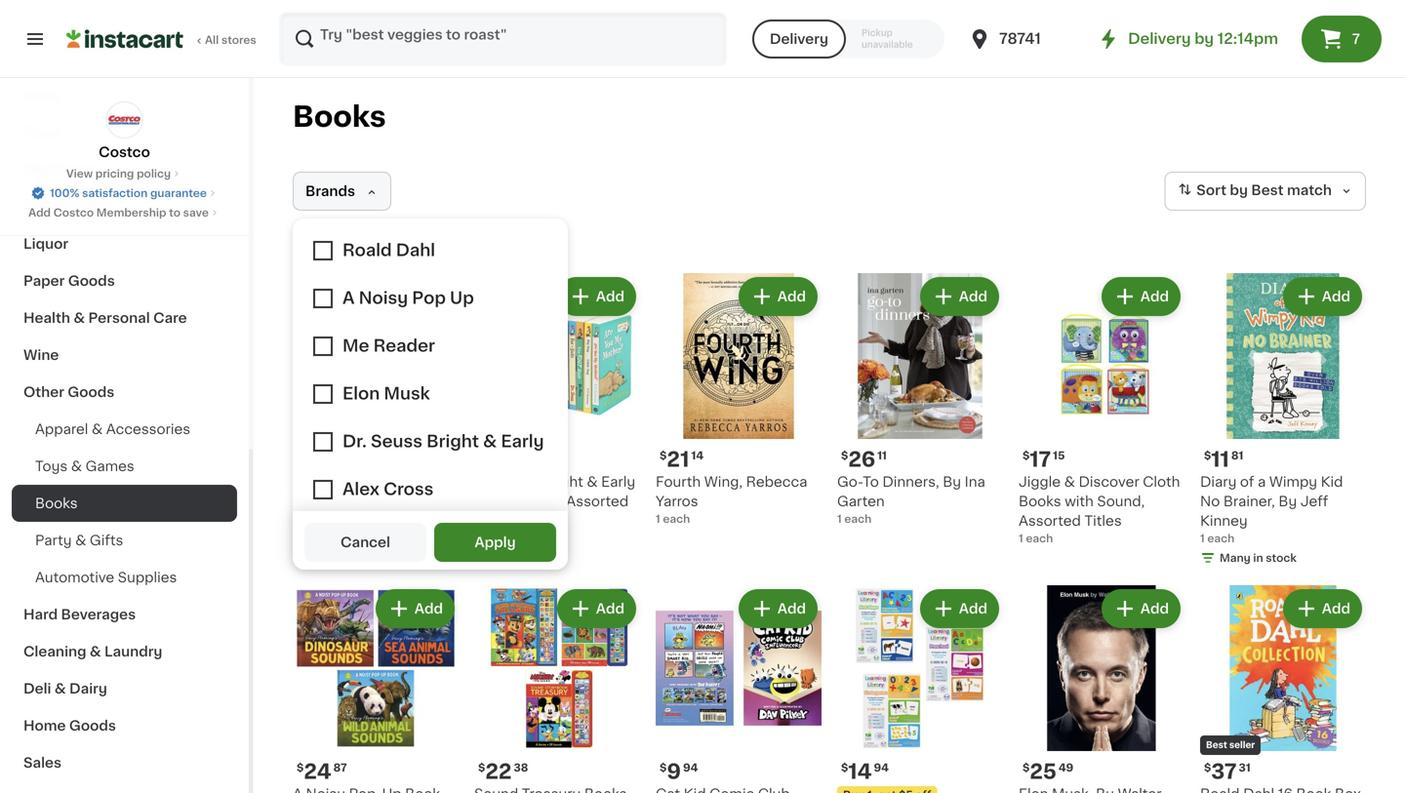 Task type: describe. For each thing, give the bounding box(es) containing it.
1 inside dr. seuss bright & early board packs, assorted book set 1 each
[[474, 534, 479, 544]]

laundry
[[104, 645, 162, 659]]

7 button
[[1302, 16, 1382, 62]]

ina
[[965, 475, 986, 489]]

paper
[[23, 274, 65, 288]]

1 vertical spatial 14
[[849, 762, 872, 783]]

apparel & accessories link
[[12, 411, 237, 448]]

goods for other goods
[[68, 386, 115, 399]]

& for toys & games
[[71, 460, 82, 474]]

product group containing 17
[[1019, 273, 1185, 547]]

diary for cabin
[[293, 475, 329, 489]]

party
[[35, 534, 72, 548]]

100% satisfaction guarantee
[[50, 188, 207, 199]]

diary of a wimpy kid cabin fever, by jeff kinney 1 each
[[293, 475, 436, 544]]

best for best seller
[[1207, 742, 1228, 750]]

7
[[1353, 32, 1361, 46]]

with
[[1065, 495, 1094, 509]]

assorted for books
[[1019, 515, 1082, 528]]

jiggle & discover cloth books with sound, assorted titles 1 each
[[1019, 475, 1181, 544]]

electronics
[[23, 163, 103, 177]]

by for delivery
[[1195, 32, 1215, 46]]

product group containing 22
[[474, 586, 640, 794]]

beverages
[[61, 608, 136, 622]]

each inside go-to dinners, by ina garten 1 each
[[845, 514, 872, 525]]

product group containing 14
[[838, 586, 1004, 794]]

paper goods link
[[12, 263, 237, 300]]

11 81
[[304, 450, 336, 470]]

cancel button
[[305, 523, 427, 562]]

best seller
[[1207, 742, 1256, 750]]

brainer,
[[1224, 495, 1276, 509]]

& for party & gifts
[[75, 534, 86, 548]]

$ for 9
[[660, 763, 667, 774]]

hard beverages link
[[12, 597, 237, 634]]

baby link
[[12, 77, 237, 114]]

12:14pm
[[1218, 32, 1279, 46]]

$ for 24
[[297, 763, 304, 774]]

dr. seuss bright & early board packs, assorted book set 1 each
[[474, 475, 636, 544]]

yarros
[[656, 495, 699, 509]]

37
[[1212, 762, 1238, 783]]

add button for 21
[[741, 279, 816, 314]]

baby
[[23, 89, 60, 103]]

$ 24 87
[[297, 762, 347, 783]]

87
[[334, 763, 347, 774]]

& for beer & cider
[[60, 200, 71, 214]]

add button for 14
[[922, 592, 998, 627]]

seuss
[[497, 475, 539, 489]]

apparel
[[35, 423, 88, 436]]

add for 81
[[415, 290, 443, 304]]

brands
[[306, 185, 355, 198]]

add for 22
[[596, 602, 625, 616]]

jeff for fever,
[[403, 495, 431, 509]]

automotive supplies
[[35, 571, 177, 585]]

each inside dr. seuss bright & early board packs, assorted book set 1 each
[[482, 534, 509, 544]]

sort
[[1197, 184, 1227, 197]]

other goods
[[23, 386, 115, 399]]

service type group
[[753, 20, 945, 59]]

add for 11
[[1323, 290, 1351, 304]]

packs,
[[519, 495, 563, 509]]

22
[[486, 762, 512, 783]]

supplies
[[118, 571, 177, 585]]

$ 11 81
[[1205, 450, 1244, 470]]

seller
[[1230, 742, 1256, 750]]

Best match Sort by field
[[1165, 172, 1367, 211]]

add costco membership to save link
[[28, 205, 221, 221]]

sales link
[[12, 745, 237, 782]]

add for 26
[[960, 290, 988, 304]]

bright
[[542, 475, 584, 489]]

save
[[183, 207, 209, 218]]

delivery for delivery
[[770, 32, 829, 46]]

delivery button
[[753, 20, 846, 59]]

49
[[1059, 763, 1074, 774]]

deli & dairy link
[[12, 671, 237, 708]]

jiggle
[[1019, 475, 1061, 489]]

rebecca
[[746, 475, 808, 489]]

78741 button
[[969, 12, 1086, 66]]

to
[[863, 475, 879, 489]]

deli & dairy
[[23, 682, 107, 696]]

many in stock
[[1220, 553, 1297, 564]]

home
[[23, 720, 66, 733]]

set
[[513, 515, 536, 528]]

care
[[153, 311, 187, 325]]

25
[[1030, 762, 1057, 783]]

add for 25
[[1141, 602, 1170, 616]]

wimpy for brainer,
[[1270, 475, 1318, 489]]

78741
[[1000, 32, 1042, 46]]

books inside jiggle & discover cloth books with sound, assorted titles 1 each
[[1019, 495, 1062, 509]]

go-
[[838, 475, 863, 489]]

cleaning & laundry
[[23, 645, 162, 659]]

party & gifts
[[35, 534, 123, 548]]

add for 9
[[778, 602, 806, 616]]

& for health & personal care
[[74, 311, 85, 325]]

jeff for brainer,
[[1301, 495, 1329, 509]]

$ for 22
[[478, 763, 486, 774]]

each inside diary of a wimpy kid no brainer, by jeff kinney 1 each
[[1208, 534, 1235, 544]]

$ 21 14
[[660, 450, 704, 470]]

book
[[474, 515, 510, 528]]

$ 37 31
[[1205, 762, 1251, 783]]

kinney for cabin
[[293, 515, 340, 528]]

81 inside $ 11 81
[[1232, 451, 1244, 461]]

100%
[[50, 188, 80, 199]]

add button for 37
[[1286, 592, 1361, 627]]

1 inside jiggle & discover cloth books with sound, assorted titles 1 each
[[1019, 534, 1024, 544]]

delivery for delivery by 12:14pm
[[1129, 32, 1192, 46]]

health & personal care link
[[12, 300, 237, 337]]

beer
[[23, 200, 57, 214]]

toys & games link
[[12, 448, 237, 485]]

costco link
[[99, 102, 150, 162]]

21
[[667, 450, 690, 470]]

a for fever,
[[351, 475, 359, 489]]

best match
[[1252, 184, 1333, 197]]

$ for 26
[[842, 451, 849, 461]]

add button for 9
[[741, 592, 816, 627]]

1 inside diary of a wimpy kid no brainer, by jeff kinney 1 each
[[1201, 534, 1205, 544]]

assorted for early
[[567, 495, 629, 509]]

party & gifts link
[[12, 522, 237, 559]]

fever,
[[337, 495, 377, 509]]

wimpy for fever,
[[362, 475, 410, 489]]

satisfaction
[[82, 188, 148, 199]]

deli
[[23, 682, 51, 696]]

& for cleaning & laundry
[[90, 645, 101, 659]]

11 inside $ 26 11
[[878, 451, 887, 461]]

a for brainer,
[[1258, 475, 1267, 489]]

1 inside fourth wing, rebecca yarros 1 each
[[656, 514, 661, 525]]

titles
[[1085, 515, 1122, 528]]

stock
[[1267, 553, 1297, 564]]



Task type: locate. For each thing, give the bounding box(es) containing it.
kid inside diary of a wimpy kid cabin fever, by jeff kinney 1 each
[[414, 475, 436, 489]]

add for 21
[[778, 290, 806, 304]]

$ inside the $ 21 14
[[660, 451, 667, 461]]

1 horizontal spatial kid
[[1322, 475, 1344, 489]]

add button for 17
[[1104, 279, 1179, 314]]

1 horizontal spatial 81
[[1232, 451, 1244, 461]]

kinney down the 'cabin'
[[293, 515, 340, 528]]

& for jiggle & discover cloth books with sound, assorted titles 1 each
[[1065, 475, 1076, 489]]

0 vertical spatial costco
[[99, 145, 150, 159]]

0 horizontal spatial by
[[1195, 32, 1215, 46]]

books
[[293, 103, 386, 131], [1019, 495, 1062, 509], [35, 497, 78, 511]]

delivery inside button
[[770, 32, 829, 46]]

$ inside $ 11 81
[[1205, 451, 1212, 461]]

& right apparel
[[92, 423, 103, 436]]

add costco membership to save
[[28, 207, 209, 218]]

2 diary from the left
[[1201, 475, 1237, 489]]

by left the 12:14pm
[[1195, 32, 1215, 46]]

0 horizontal spatial diary
[[293, 475, 329, 489]]

other goods link
[[12, 374, 237, 411]]

kinney for no
[[1201, 515, 1248, 528]]

2 horizontal spatial 11
[[1212, 450, 1230, 470]]

2 kid from the left
[[1322, 475, 1344, 489]]

1 wimpy from the left
[[362, 475, 410, 489]]

2 a from the left
[[1258, 475, 1267, 489]]

by right fever,
[[381, 495, 399, 509]]

0 horizontal spatial kid
[[414, 475, 436, 489]]

add button for 11
[[1286, 279, 1361, 314]]

add button
[[378, 279, 453, 314], [559, 279, 635, 314], [741, 279, 816, 314], [922, 279, 998, 314], [1104, 279, 1179, 314], [1286, 279, 1361, 314], [378, 592, 453, 627], [559, 592, 635, 627], [741, 592, 816, 627], [922, 592, 998, 627], [1104, 592, 1179, 627], [1286, 592, 1361, 627]]

each inside fourth wing, rebecca yarros 1 each
[[663, 514, 691, 525]]

2 81 from the left
[[1232, 451, 1244, 461]]

0 horizontal spatial 94
[[683, 763, 698, 774]]

0 horizontal spatial delivery
[[770, 32, 829, 46]]

1 94 from the left
[[683, 763, 698, 774]]

1 horizontal spatial jeff
[[1301, 495, 1329, 509]]

by for fever,
[[381, 495, 399, 509]]

automotive
[[35, 571, 114, 585]]

1 horizontal spatial 14
[[849, 762, 872, 783]]

by for brainer,
[[1279, 495, 1298, 509]]

add button for 25
[[1104, 592, 1179, 627]]

& right deli in the bottom of the page
[[55, 682, 66, 696]]

go-to dinners, by ina garten 1 each
[[838, 475, 986, 525]]

17
[[1030, 450, 1052, 470]]

2 horizontal spatial books
[[1019, 495, 1062, 509]]

$ for 14
[[842, 763, 849, 774]]

2 94 from the left
[[874, 763, 889, 774]]

2 jeff from the left
[[1301, 495, 1329, 509]]

0 horizontal spatial by
[[381, 495, 399, 509]]

fourth wing, rebecca yarros 1 each
[[656, 475, 808, 525]]

other
[[23, 386, 64, 399]]

diary up no
[[1201, 475, 1237, 489]]

add button for 22
[[559, 592, 635, 627]]

81 up the 'cabin'
[[324, 451, 336, 461]]

kid for fever,
[[414, 475, 436, 489]]

94 inside '$ 14 94'
[[874, 763, 889, 774]]

cider
[[75, 200, 113, 214]]

1 down jiggle
[[1019, 534, 1024, 544]]

0 horizontal spatial 81
[[324, 451, 336, 461]]

beer & cider link
[[12, 188, 237, 226]]

& down "beverages"
[[90, 645, 101, 659]]

each inside diary of a wimpy kid cabin fever, by jeff kinney 1 each
[[300, 534, 327, 544]]

1 horizontal spatial wimpy
[[1270, 475, 1318, 489]]

product group containing 9
[[656, 586, 822, 794]]

1 horizontal spatial delivery
[[1129, 32, 1192, 46]]

2 kinney from the left
[[1201, 515, 1248, 528]]

Search field
[[281, 14, 725, 64]]

1 horizontal spatial kinney
[[1201, 515, 1248, 528]]

81 inside 11 81
[[324, 451, 336, 461]]

each down book
[[482, 534, 509, 544]]

product group containing add
[[474, 273, 640, 547]]

$ inside $ 26 11
[[842, 451, 849, 461]]

wimpy inside diary of a wimpy kid cabin fever, by jeff kinney 1 each
[[362, 475, 410, 489]]

by inside field
[[1231, 184, 1249, 197]]

by inside go-to dinners, by ina garten 1 each
[[943, 475, 962, 489]]

delivery
[[1129, 32, 1192, 46], [770, 32, 829, 46]]

11 right 26
[[878, 451, 887, 461]]

0 horizontal spatial costco
[[53, 207, 94, 218]]

gifts
[[90, 534, 123, 548]]

1 81 from the left
[[324, 451, 336, 461]]

by right sort
[[1231, 184, 1249, 197]]

games
[[86, 460, 134, 474]]

goods for home goods
[[69, 720, 116, 733]]

1 down book
[[474, 534, 479, 544]]

$ for 25
[[1023, 763, 1030, 774]]

all stores link
[[66, 12, 258, 66]]

fourth
[[656, 475, 701, 489]]

a inside diary of a wimpy kid cabin fever, by jeff kinney 1 each
[[351, 475, 359, 489]]

floral link
[[12, 114, 237, 151]]

$ for 17
[[1023, 451, 1030, 461]]

jeff right fever,
[[403, 495, 431, 509]]

0 horizontal spatial best
[[1207, 742, 1228, 750]]

1 kinney from the left
[[293, 515, 340, 528]]

kinney inside diary of a wimpy kid no brainer, by jeff kinney 1 each
[[1201, 515, 1248, 528]]

wine
[[23, 349, 59, 362]]

wimpy up fever,
[[362, 475, 410, 489]]

1 a from the left
[[351, 475, 359, 489]]

goods inside paper goods link
[[68, 274, 115, 288]]

1 horizontal spatial a
[[1258, 475, 1267, 489]]

each inside jiggle & discover cloth books with sound, assorted titles 1 each
[[1026, 534, 1054, 544]]

0 horizontal spatial books
[[35, 497, 78, 511]]

books up party
[[35, 497, 78, 511]]

in
[[1254, 553, 1264, 564]]

1 horizontal spatial of
[[1241, 475, 1255, 489]]

$ for 21
[[660, 451, 667, 461]]

0 vertical spatial assorted
[[567, 495, 629, 509]]

product group containing 26
[[838, 273, 1004, 527]]

best left match
[[1252, 184, 1284, 197]]

hard
[[23, 608, 58, 622]]

diary up the 'cabin'
[[293, 475, 329, 489]]

jeff inside diary of a wimpy kid no brainer, by jeff kinney 1 each
[[1301, 495, 1329, 509]]

24
[[304, 762, 332, 783]]

goods up health & personal care
[[68, 274, 115, 288]]

& inside dr. seuss bright & early board packs, assorted book set 1 each
[[587, 475, 598, 489]]

add button for 24
[[378, 592, 453, 627]]

94 for 14
[[874, 763, 889, 774]]

2 horizontal spatial by
[[1279, 495, 1298, 509]]

of up brainer,
[[1241, 475, 1255, 489]]

1 vertical spatial assorted
[[1019, 515, 1082, 528]]

1 kid from the left
[[414, 475, 436, 489]]

0 horizontal spatial of
[[333, 475, 347, 489]]

1 vertical spatial by
[[1231, 184, 1249, 197]]

add button for 81
[[378, 279, 453, 314]]

stores
[[222, 35, 256, 45]]

11 up no
[[1212, 450, 1230, 470]]

sound,
[[1098, 495, 1145, 509]]

a up brainer,
[[1258, 475, 1267, 489]]

1 vertical spatial best
[[1207, 742, 1228, 750]]

goods down the dairy
[[69, 720, 116, 733]]

0 horizontal spatial jeff
[[403, 495, 431, 509]]

assorted inside jiggle & discover cloth books with sound, assorted titles 1 each
[[1019, 515, 1082, 528]]

floral
[[23, 126, 62, 140]]

each down the 'cabin'
[[300, 534, 327, 544]]

apply button
[[434, 523, 557, 562]]

$ for 11
[[1205, 451, 1212, 461]]

wimpy inside diary of a wimpy kid no brainer, by jeff kinney 1 each
[[1270, 475, 1318, 489]]

home goods link
[[12, 708, 237, 745]]

costco inside add costco membership to save link
[[53, 207, 94, 218]]

0 horizontal spatial assorted
[[567, 495, 629, 509]]

1 down garten
[[838, 514, 842, 525]]

each down garten
[[845, 514, 872, 525]]

1 inside go-to dinners, by ina garten 1 each
[[838, 514, 842, 525]]

view pricing policy link
[[66, 166, 183, 182]]

assorted down 'early'
[[567, 495, 629, 509]]

add for 14
[[960, 602, 988, 616]]

a inside diary of a wimpy kid no brainer, by jeff kinney 1 each
[[1258, 475, 1267, 489]]

liquor link
[[12, 226, 237, 263]]

$ 14 94
[[842, 762, 889, 783]]

1 jeff from the left
[[403, 495, 431, 509]]

brands button
[[293, 172, 392, 211]]

11
[[304, 450, 322, 470], [1212, 450, 1230, 470], [878, 451, 887, 461]]

14 inside the $ 21 14
[[692, 451, 704, 461]]

product group containing 24
[[293, 586, 459, 794]]

cancel
[[341, 536, 391, 550]]

early
[[602, 475, 636, 489]]

delivery by 12:14pm
[[1129, 32, 1279, 46]]

94 inside $ 9 94
[[683, 763, 698, 774]]

1 of from the left
[[333, 475, 347, 489]]

$ inside '$ 22 38'
[[478, 763, 486, 774]]

paper goods
[[23, 274, 115, 288]]

cabin
[[293, 495, 333, 509]]

15
[[1054, 451, 1066, 461]]

a up fever,
[[351, 475, 359, 489]]

1 horizontal spatial by
[[943, 475, 962, 489]]

best inside field
[[1252, 184, 1284, 197]]

goods inside other goods link
[[68, 386, 115, 399]]

policy
[[137, 168, 171, 179]]

2 of from the left
[[1241, 475, 1255, 489]]

of inside diary of a wimpy kid cabin fever, by jeff kinney 1 each
[[333, 475, 347, 489]]

add for 24
[[415, 602, 443, 616]]

product group
[[293, 273, 459, 547], [474, 273, 640, 547], [656, 273, 822, 527], [838, 273, 1004, 527], [1019, 273, 1185, 547], [1201, 273, 1367, 570], [293, 586, 459, 794], [474, 586, 640, 794], [656, 586, 822, 794], [838, 586, 1004, 794], [1019, 586, 1185, 794], [1201, 586, 1367, 794]]

diary inside diary of a wimpy kid no brainer, by jeff kinney 1 each
[[1201, 475, 1237, 489]]

1 vertical spatial costco
[[53, 207, 94, 218]]

toys
[[35, 460, 68, 474]]

by for sort
[[1231, 184, 1249, 197]]

& down 100%
[[60, 200, 71, 214]]

cloth
[[1144, 475, 1181, 489]]

costco down 100%
[[53, 207, 94, 218]]

each
[[663, 514, 691, 525], [845, 514, 872, 525], [300, 534, 327, 544], [482, 534, 509, 544], [1026, 534, 1054, 544], [1208, 534, 1235, 544]]

instacart logo image
[[66, 27, 184, 51]]

1 down the yarros
[[656, 514, 661, 525]]

by right brainer,
[[1279, 495, 1298, 509]]

costco logo image
[[106, 102, 143, 139]]

$ inside $ 17 15
[[1023, 451, 1030, 461]]

books down jiggle
[[1019, 495, 1062, 509]]

diary of a wimpy kid no brainer, by jeff kinney 1 each
[[1201, 475, 1344, 544]]

goods up the apparel & accessories on the bottom of page
[[68, 386, 115, 399]]

assorted
[[567, 495, 629, 509], [1019, 515, 1082, 528]]

product group containing 21
[[656, 273, 822, 527]]

guarantee
[[150, 188, 207, 199]]

diary inside diary of a wimpy kid cabin fever, by jeff kinney 1 each
[[293, 475, 329, 489]]

by inside diary of a wimpy kid no brainer, by jeff kinney 1 each
[[1279, 495, 1298, 509]]

1 inside diary of a wimpy kid cabin fever, by jeff kinney 1 each
[[293, 534, 297, 544]]

$ inside '$ 14 94'
[[842, 763, 849, 774]]

& up with
[[1065, 475, 1076, 489]]

no
[[1201, 495, 1221, 509]]

best for best match
[[1252, 184, 1284, 197]]

& for deli & dairy
[[55, 682, 66, 696]]

many
[[1220, 553, 1251, 564]]

kid for brainer,
[[1322, 475, 1344, 489]]

goods for paper goods
[[68, 274, 115, 288]]

1 horizontal spatial best
[[1252, 184, 1284, 197]]

kid
[[414, 475, 436, 489], [1322, 475, 1344, 489]]

jeff
[[403, 495, 431, 509], [1301, 495, 1329, 509]]

2 wimpy from the left
[[1270, 475, 1318, 489]]

kinney inside diary of a wimpy kid cabin fever, by jeff kinney 1 each
[[293, 515, 340, 528]]

& right toys
[[71, 460, 82, 474]]

costco up view pricing policy link
[[99, 145, 150, 159]]

add button for 26
[[922, 279, 998, 314]]

view
[[66, 168, 93, 179]]

& left 'early'
[[587, 475, 598, 489]]

jeff right brainer,
[[1301, 495, 1329, 509]]

kinney down no
[[1201, 515, 1248, 528]]

add for 17
[[1141, 290, 1170, 304]]

of inside diary of a wimpy kid no brainer, by jeff kinney 1 each
[[1241, 475, 1255, 489]]

product group containing 37
[[1201, 586, 1367, 794]]

1 horizontal spatial diary
[[1201, 475, 1237, 489]]

26
[[849, 450, 876, 470]]

& for apparel & accessories
[[92, 423, 103, 436]]

by left ina
[[943, 475, 962, 489]]

$ 17 15
[[1023, 450, 1066, 470]]

$ 9 94
[[660, 762, 698, 783]]

apparel & accessories
[[35, 423, 191, 436]]

$ inside $ 9 94
[[660, 763, 667, 774]]

1 vertical spatial goods
[[68, 386, 115, 399]]

0 horizontal spatial 14
[[692, 451, 704, 461]]

$ for 37
[[1205, 763, 1212, 774]]

each down the yarros
[[663, 514, 691, 525]]

$ 25 49
[[1023, 762, 1074, 783]]

diary for no
[[1201, 475, 1237, 489]]

each up many on the bottom of the page
[[1208, 534, 1235, 544]]

best left 'seller'
[[1207, 742, 1228, 750]]

11 up the 'cabin'
[[304, 450, 322, 470]]

& left gifts
[[75, 534, 86, 548]]

0 horizontal spatial a
[[351, 475, 359, 489]]

1 horizontal spatial costco
[[99, 145, 150, 159]]

1 horizontal spatial by
[[1231, 184, 1249, 197]]

delivery by 12:14pm link
[[1098, 27, 1279, 51]]

1 diary from the left
[[293, 475, 329, 489]]

0 horizontal spatial 11
[[304, 450, 322, 470]]

discover
[[1079, 475, 1140, 489]]

apply
[[475, 536, 516, 550]]

of for brainer,
[[1241, 475, 1255, 489]]

add for 37
[[1323, 602, 1351, 616]]

81 up brainer,
[[1232, 451, 1244, 461]]

0 horizontal spatial wimpy
[[362, 475, 410, 489]]

by inside diary of a wimpy kid cabin fever, by jeff kinney 1 each
[[381, 495, 399, 509]]

membership
[[96, 207, 166, 218]]

94 for 9
[[683, 763, 698, 774]]

kid inside diary of a wimpy kid no brainer, by jeff kinney 1 each
[[1322, 475, 1344, 489]]

1 horizontal spatial assorted
[[1019, 515, 1082, 528]]

0 vertical spatial goods
[[68, 274, 115, 288]]

14
[[692, 451, 704, 461], [849, 762, 872, 783]]

9
[[667, 762, 681, 783]]

0 horizontal spatial kinney
[[293, 515, 340, 528]]

0 vertical spatial by
[[1195, 32, 1215, 46]]

$ inside $ 25 49
[[1023, 763, 1030, 774]]

$ inside the $ 37 31
[[1205, 763, 1212, 774]]

0 vertical spatial 14
[[692, 451, 704, 461]]

1 horizontal spatial 11
[[878, 451, 887, 461]]

cleaning
[[23, 645, 86, 659]]

1 horizontal spatial 94
[[874, 763, 889, 774]]

94
[[683, 763, 698, 774], [874, 763, 889, 774]]

assorted down with
[[1019, 515, 1082, 528]]

wine link
[[12, 337, 237, 374]]

toys & games
[[35, 460, 134, 474]]

1 horizontal spatial books
[[293, 103, 386, 131]]

None search field
[[279, 12, 727, 66]]

$ 22 38
[[478, 762, 529, 783]]

of
[[333, 475, 347, 489], [1241, 475, 1255, 489]]

health & personal care
[[23, 311, 187, 325]]

dairy
[[69, 682, 107, 696]]

wimpy up brainer,
[[1270, 475, 1318, 489]]

of for fever,
[[333, 475, 347, 489]]

& right health
[[74, 311, 85, 325]]

product group containing 25
[[1019, 586, 1185, 794]]

assorted inside dr. seuss bright & early board packs, assorted book set 1 each
[[567, 495, 629, 509]]

goods inside home goods link
[[69, 720, 116, 733]]

& inside jiggle & discover cloth books with sound, assorted titles 1 each
[[1065, 475, 1076, 489]]

jeff inside diary of a wimpy kid cabin fever, by jeff kinney 1 each
[[403, 495, 431, 509]]

1 down no
[[1201, 534, 1205, 544]]

$ inside $ 24 87
[[297, 763, 304, 774]]

of up fever,
[[333, 475, 347, 489]]

2 vertical spatial goods
[[69, 720, 116, 733]]

1 down the 'cabin'
[[293, 534, 297, 544]]

each down jiggle
[[1026, 534, 1054, 544]]

$
[[660, 451, 667, 461], [842, 451, 849, 461], [1023, 451, 1030, 461], [1205, 451, 1212, 461], [297, 763, 304, 774], [478, 763, 486, 774], [660, 763, 667, 774], [842, 763, 849, 774], [1023, 763, 1030, 774], [1205, 763, 1212, 774]]

0 vertical spatial best
[[1252, 184, 1284, 197]]

books up the brands dropdown button
[[293, 103, 386, 131]]

31
[[1239, 763, 1251, 774]]

&
[[60, 200, 71, 214], [74, 311, 85, 325], [92, 423, 103, 436], [71, 460, 82, 474], [587, 475, 598, 489], [1065, 475, 1076, 489], [75, 534, 86, 548], [90, 645, 101, 659], [55, 682, 66, 696]]



Task type: vqa. For each thing, say whether or not it's contained in the screenshot.
first Kinney from the right
yes



